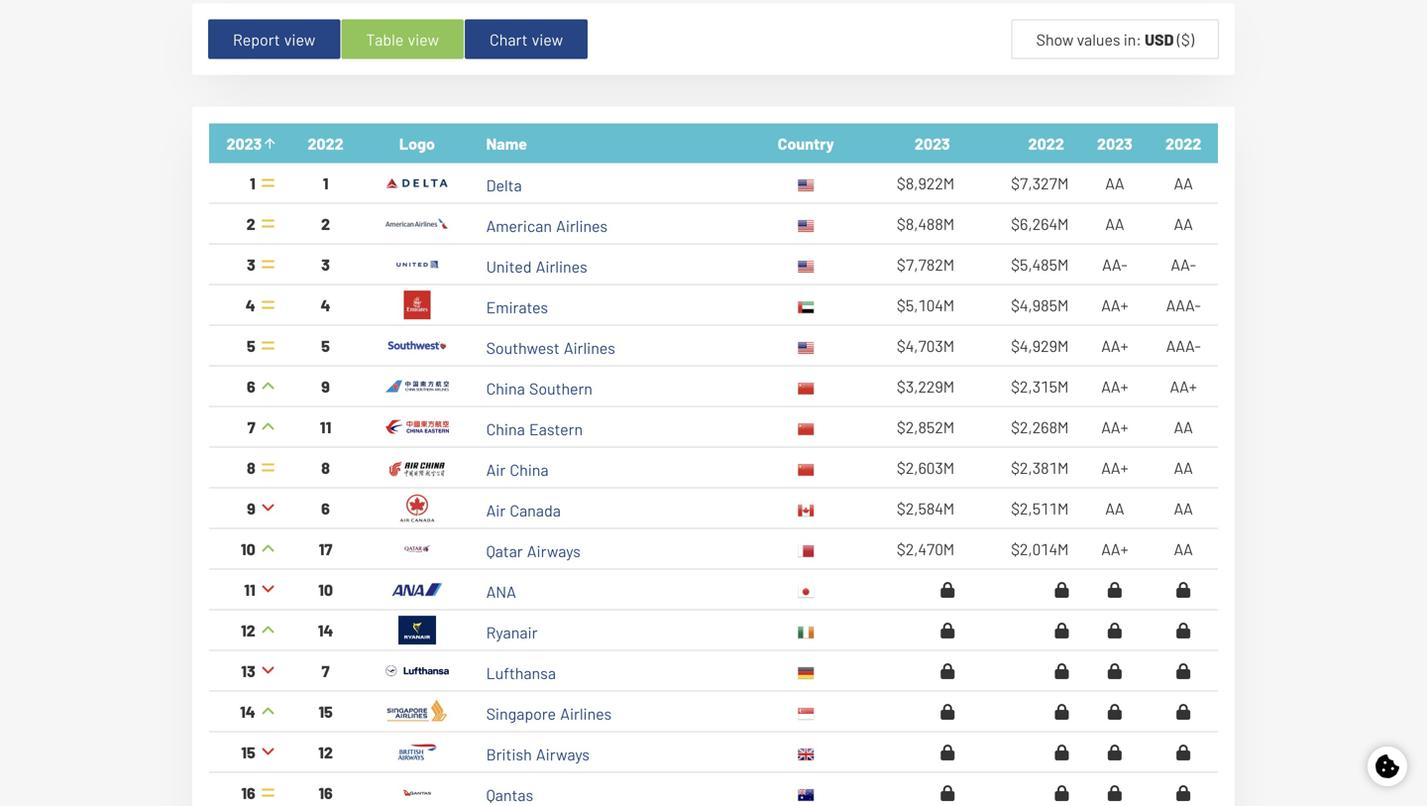 Task type: vqa. For each thing, say whether or not it's contained in the screenshot.


Task type: describe. For each thing, give the bounding box(es) containing it.
emirates
[[486, 298, 548, 316]]

qantas
[[486, 785, 534, 804]]

united airlines
[[486, 257, 588, 276]]

1 vertical spatial 7
[[322, 661, 330, 680]]

0 vertical spatial 15
[[319, 702, 333, 721]]

southwest airlines brand logo image
[[386, 331, 449, 360]]

united
[[486, 257, 532, 276]]

table view
[[366, 30, 439, 49]]

ana
[[486, 582, 516, 601]]

british
[[486, 745, 532, 764]]

aa for $2,014m
[[1175, 539, 1194, 558]]

solid image for 3
[[264, 259, 273, 269]]

aa+ for $4,985m
[[1102, 295, 1129, 314]]

canada image
[[795, 502, 818, 519]]

1 8 from the left
[[247, 458, 256, 477]]

name
[[486, 134, 527, 153]]

$4,703m
[[897, 336, 955, 355]]

0 vertical spatial 10
[[241, 539, 256, 558]]

0 vertical spatial 12
[[241, 621, 256, 640]]

report view
[[233, 30, 316, 49]]

solid image for 4
[[264, 300, 273, 310]]

singapore airlines link
[[486, 704, 612, 723]]

united kingdom image
[[795, 746, 818, 763]]

qatar image
[[795, 543, 818, 560]]

17
[[319, 539, 333, 558]]

0 horizontal spatial 6
[[247, 377, 256, 396]]

solid image for 15
[[264, 747, 273, 757]]

air china link
[[486, 460, 549, 479]]

qantas link
[[486, 785, 534, 804]]

solid image for 2
[[264, 219, 273, 228]]

$5,104m
[[897, 295, 955, 314]]

air canada brand logo image
[[386, 494, 449, 522]]

aa for $7,327m
[[1175, 174, 1194, 192]]

aa for $2,381m
[[1175, 458, 1194, 477]]

air for air china
[[486, 460, 506, 479]]

$6,264m
[[1012, 214, 1069, 233]]

ryanair brand logo image
[[386, 616, 449, 644]]

2 8 from the left
[[321, 458, 330, 477]]

$2,014m
[[1012, 539, 1069, 558]]

united airlines brand logo image
[[386, 250, 449, 279]]

1 4 from the left
[[246, 295, 256, 314]]

singapore
[[486, 704, 556, 723]]

values
[[1077, 30, 1121, 49]]

airways for qatar airways
[[527, 542, 581, 560]]

chart
[[490, 30, 528, 49]]

lufthansa brand logo image
[[386, 657, 449, 685]]

united arab emirates image
[[795, 299, 818, 316]]

1 horizontal spatial 11
[[320, 417, 331, 436]]

2 16 from the left
[[319, 783, 333, 802]]

solid image for 10
[[264, 544, 273, 554]]

aa for $2,511m
[[1175, 499, 1194, 518]]

aaa- for $4,929m
[[1167, 336, 1202, 355]]

$8,922m
[[897, 174, 955, 192]]

qatar airways link
[[486, 542, 581, 560]]

1 1 from the left
[[250, 174, 256, 192]]

2 4 from the left
[[321, 295, 331, 314]]

$7,782m
[[897, 255, 955, 274]]

chart view link
[[465, 19, 588, 59]]

($)
[[1178, 30, 1195, 49]]

1 3 from the left
[[247, 255, 256, 274]]

united states image for $8,488m
[[795, 218, 818, 234]]

solid image for 7
[[264, 422, 273, 432]]

china eastern brand logo image
[[386, 413, 449, 441]]

japan image
[[795, 584, 818, 600]]

qantas brand logo image
[[386, 779, 449, 806]]

american airlines link
[[486, 216, 608, 235]]

0 horizontal spatial 15
[[241, 743, 256, 762]]

air canada link
[[486, 501, 561, 520]]

united airlines link
[[486, 257, 588, 276]]

1 2022 from the left
[[308, 134, 344, 153]]

eastern
[[529, 420, 583, 438]]

ireland image
[[795, 624, 818, 641]]

qatar airways
[[486, 542, 581, 560]]

1 2023 from the left
[[227, 134, 262, 153]]

usd
[[1145, 30, 1175, 49]]

report
[[233, 30, 280, 49]]

aa for $2,268m
[[1175, 417, 1194, 436]]

2 3 from the left
[[321, 255, 330, 274]]

airlines for singapore airlines
[[561, 704, 612, 723]]

china southern
[[486, 379, 593, 398]]

$3,229m
[[897, 377, 955, 396]]

show
[[1037, 30, 1074, 49]]

2 1 from the left
[[323, 174, 329, 192]]

ana brand logo image
[[386, 575, 449, 604]]

0 horizontal spatial 9
[[247, 499, 256, 518]]

report view link
[[208, 19, 340, 59]]

solid image for 11
[[264, 585, 273, 594]]

view for chart view
[[532, 30, 563, 49]]

view for table view
[[408, 30, 439, 49]]

united states image for $7,782m
[[795, 258, 818, 275]]

$7,327m
[[1012, 174, 1069, 192]]

2 2 from the left
[[321, 214, 330, 233]]

1 2 from the left
[[247, 214, 256, 233]]

qatar
[[486, 542, 523, 560]]

united states image
[[795, 177, 818, 194]]

chart view
[[490, 30, 563, 49]]

british airways link
[[486, 745, 590, 764]]



Task type: locate. For each thing, give the bounding box(es) containing it.
airlines down american airlines
[[536, 257, 588, 276]]

0 horizontal spatial aa-
[[1103, 255, 1128, 274]]

0 vertical spatial 14
[[318, 621, 334, 640]]

$8,488m
[[897, 214, 955, 233]]

0 horizontal spatial 2023
[[227, 134, 262, 153]]

emirates link
[[486, 298, 548, 316]]

3 solid image from the top
[[264, 300, 273, 310]]

15
[[319, 702, 333, 721], [241, 743, 256, 762]]

1 horizontal spatial 9
[[322, 377, 330, 396]]

12
[[241, 621, 256, 640], [318, 743, 333, 762]]

airlines for american airlines
[[556, 216, 608, 235]]

china image
[[795, 380, 818, 397], [795, 421, 818, 438]]

0 horizontal spatial 1
[[250, 174, 256, 192]]

12 left british airways brand logo
[[318, 743, 333, 762]]

2 china image from the top
[[795, 421, 818, 438]]

delta link
[[486, 176, 522, 195]]

10 down "17"
[[318, 580, 333, 599]]

7 solid image from the top
[[264, 625, 273, 635]]

0 vertical spatial aaa-
[[1167, 295, 1202, 314]]

view for report view
[[284, 30, 316, 49]]

singapore airlines
[[486, 704, 612, 723]]

table view link
[[341, 19, 464, 59]]

14 down "17"
[[318, 621, 334, 640]]

china down the southwest
[[486, 379, 525, 398]]

airlines
[[556, 216, 608, 235], [536, 257, 588, 276], [564, 338, 616, 357], [561, 704, 612, 723]]

2 united states image from the top
[[795, 258, 818, 275]]

6 solid image from the top
[[264, 666, 273, 676]]

3 2023 from the left
[[1098, 134, 1133, 153]]

0 vertical spatial 11
[[320, 417, 331, 436]]

1 horizontal spatial 16
[[319, 783, 333, 802]]

aaa-
[[1167, 295, 1202, 314], [1167, 336, 1202, 355]]

0 horizontal spatial 16
[[241, 783, 256, 802]]

$2,268m
[[1012, 417, 1069, 436]]

china eastern link
[[486, 420, 583, 438]]

singapore image
[[795, 706, 818, 722]]

linked image
[[941, 582, 955, 598], [1109, 582, 1122, 598], [941, 623, 955, 639], [1109, 623, 1122, 639], [941, 704, 955, 720], [941, 745, 955, 761], [1109, 745, 1122, 761], [1177, 745, 1191, 761], [941, 785, 955, 801], [1109, 785, 1122, 801]]

aa+ for $2,381m
[[1102, 458, 1129, 477]]

air canada
[[486, 501, 561, 520]]

2 solid image from the top
[[264, 259, 273, 269]]

1 view from the left
[[284, 30, 316, 49]]

1 horizontal spatial 2
[[321, 214, 330, 233]]

2023
[[227, 134, 262, 153], [915, 134, 951, 153], [1098, 134, 1133, 153]]

solid image for 14
[[264, 707, 273, 716]]

southwest airlines link
[[486, 338, 616, 357]]

11
[[320, 417, 331, 436], [244, 580, 256, 599]]

1 horizontal spatial 15
[[319, 702, 333, 721]]

12 up '13'
[[241, 621, 256, 640]]

0 vertical spatial air
[[486, 460, 506, 479]]

3 view from the left
[[532, 30, 563, 49]]

show values in: usd ($)
[[1037, 30, 1195, 49]]

8
[[247, 458, 256, 477], [321, 458, 330, 477]]

china southern link
[[486, 379, 593, 398]]

united states image for $4,703m
[[795, 340, 818, 356]]

0 vertical spatial 6
[[247, 377, 256, 396]]

14 down '13'
[[240, 702, 256, 721]]

in:
[[1124, 30, 1142, 49]]

2 aa- from the left
[[1171, 255, 1197, 274]]

0 horizontal spatial 11
[[244, 580, 256, 599]]

1 vertical spatial china
[[486, 420, 525, 438]]

china down china eastern
[[510, 460, 549, 479]]

cookie control image
[[1376, 755, 1400, 778]]

china for china southern
[[486, 379, 525, 398]]

$2,603m
[[897, 458, 955, 477]]

view right table
[[408, 30, 439, 49]]

15 down '13'
[[241, 743, 256, 762]]

$4,985m
[[1012, 295, 1069, 314]]

american
[[486, 216, 552, 235]]

0 horizontal spatial 5
[[247, 336, 256, 355]]

0 horizontal spatial 2
[[247, 214, 256, 233]]

3
[[247, 255, 256, 274], [321, 255, 330, 274]]

united states image up united arab emirates image
[[795, 258, 818, 275]]

solid image
[[264, 178, 273, 188], [264, 259, 273, 269], [264, 300, 273, 310], [264, 381, 273, 391], [264, 463, 273, 472], [264, 503, 273, 513], [264, 625, 273, 635], [264, 747, 273, 757]]

2 vertical spatial china
[[510, 460, 549, 479]]

aa+
[[1102, 295, 1129, 314], [1102, 336, 1129, 355], [1102, 377, 1129, 396], [1171, 377, 1198, 396], [1102, 417, 1129, 436], [1102, 458, 1129, 477], [1102, 539, 1129, 558]]

1 horizontal spatial 7
[[322, 661, 330, 680]]

4 solid image from the top
[[264, 544, 273, 554]]

air left the canada
[[486, 501, 506, 520]]

7 solid image from the top
[[264, 707, 273, 716]]

5 solid image from the top
[[264, 585, 273, 594]]

1 vertical spatial aaa-
[[1167, 336, 1202, 355]]

southwest
[[486, 338, 560, 357]]

country
[[778, 134, 835, 153]]

3 2022 from the left
[[1166, 134, 1202, 153]]

7
[[248, 417, 256, 436], [322, 661, 330, 680]]

airways down the canada
[[527, 542, 581, 560]]

1 vertical spatial 6
[[321, 499, 330, 518]]

2022
[[308, 134, 344, 153], [1029, 134, 1065, 153], [1166, 134, 1202, 153]]

0 horizontal spatial 7
[[248, 417, 256, 436]]

germany image
[[795, 665, 818, 682]]

1 solid image from the top
[[264, 178, 273, 188]]

0 vertical spatial united states image
[[795, 218, 818, 234]]

1 16 from the left
[[241, 783, 256, 802]]

lufthansa
[[486, 664, 556, 682]]

china for china eastern
[[486, 420, 525, 438]]

aa+ for $4,929m
[[1102, 336, 1129, 355]]

1 5 from the left
[[247, 336, 256, 355]]

solid image for 1
[[264, 178, 273, 188]]

1 china image from the top
[[795, 380, 818, 397]]

solid image for 9
[[264, 503, 273, 513]]

1 vertical spatial 14
[[240, 702, 256, 721]]

solid image for 6
[[264, 381, 273, 391]]

lufthansa link
[[486, 664, 556, 682]]

china eastern
[[486, 420, 583, 438]]

0 horizontal spatial 12
[[241, 621, 256, 640]]

6
[[247, 377, 256, 396], [321, 499, 330, 518]]

$2,511m
[[1012, 499, 1069, 518]]

delta
[[486, 176, 522, 195]]

china up air china link
[[486, 420, 525, 438]]

15 left singapore airlines brand logo at bottom
[[319, 702, 333, 721]]

southern
[[529, 379, 593, 398]]

british airways brand logo image
[[386, 738, 449, 766]]

qatar airways brand logo image
[[386, 535, 449, 563]]

solid image for 5
[[264, 341, 273, 350]]

$5,485m
[[1012, 255, 1069, 274]]

solid image for 16
[[264, 788, 273, 798]]

airlines for southwest airlines
[[564, 338, 616, 357]]

1 horizontal spatial aa-
[[1171, 255, 1197, 274]]

0 vertical spatial airways
[[527, 542, 581, 560]]

1 horizontal spatial 4
[[321, 295, 331, 314]]

aa-
[[1103, 255, 1128, 274], [1171, 255, 1197, 274]]

3 united states image from the top
[[795, 340, 818, 356]]

2 view from the left
[[408, 30, 439, 49]]

4
[[246, 295, 256, 314], [321, 295, 331, 314]]

0 horizontal spatial 2022
[[308, 134, 344, 153]]

0 vertical spatial 9
[[322, 377, 330, 396]]

3 solid image from the top
[[264, 422, 273, 432]]

0 horizontal spatial view
[[284, 30, 316, 49]]

aa for $6,264m
[[1175, 214, 1194, 233]]

1 horizontal spatial 8
[[321, 458, 330, 477]]

united states image down united arab emirates image
[[795, 340, 818, 356]]

1 horizontal spatial 2022
[[1029, 134, 1065, 153]]

ryanair
[[486, 623, 538, 642]]

1 vertical spatial 12
[[318, 743, 333, 762]]

solid image for 13
[[264, 666, 273, 676]]

1 horizontal spatial 10
[[318, 580, 333, 599]]

1 vertical spatial china image
[[795, 421, 818, 438]]

0 horizontal spatial 4
[[246, 295, 256, 314]]

0 vertical spatial 7
[[248, 417, 256, 436]]

1 horizontal spatial 5
[[321, 336, 330, 355]]

logo
[[400, 134, 435, 153]]

2 5 from the left
[[321, 336, 330, 355]]

14
[[318, 621, 334, 640], [240, 702, 256, 721]]

china image for $3,229m
[[795, 380, 818, 397]]

china image
[[795, 462, 818, 478]]

view right chart at the top of the page
[[532, 30, 563, 49]]

2 horizontal spatial 2022
[[1166, 134, 1202, 153]]

8 solid image from the top
[[264, 788, 273, 798]]

2 solid image from the top
[[264, 341, 273, 350]]

2 vertical spatial united states image
[[795, 340, 818, 356]]

1 vertical spatial 10
[[318, 580, 333, 599]]

air for air canada
[[486, 501, 506, 520]]

table
[[366, 30, 404, 49]]

2 horizontal spatial 2023
[[1098, 134, 1133, 153]]

6 solid image from the top
[[264, 503, 273, 513]]

2 2023 from the left
[[915, 134, 951, 153]]

0 horizontal spatial 10
[[241, 539, 256, 558]]

united states image
[[795, 218, 818, 234], [795, 258, 818, 275], [795, 340, 818, 356]]

canada
[[510, 501, 561, 520]]

airlines for united airlines
[[536, 257, 588, 276]]

16
[[241, 783, 256, 802], [319, 783, 333, 802]]

singapore airlines brand logo image
[[386, 697, 449, 726]]

0 horizontal spatial 3
[[247, 255, 256, 274]]

aa
[[1106, 174, 1125, 192], [1175, 174, 1194, 192], [1106, 214, 1125, 233], [1175, 214, 1194, 233], [1175, 417, 1194, 436], [1175, 458, 1194, 477], [1106, 499, 1125, 518], [1175, 499, 1194, 518], [1175, 539, 1194, 558]]

1 vertical spatial united states image
[[795, 258, 818, 275]]

$2,381m
[[1012, 458, 1069, 477]]

linked image
[[1056, 582, 1069, 598], [1177, 582, 1191, 598], [1056, 623, 1069, 639], [1177, 623, 1191, 639], [941, 663, 955, 679], [1056, 663, 1069, 679], [1109, 663, 1122, 679], [1177, 663, 1191, 679], [1056, 704, 1069, 720], [1109, 704, 1122, 720], [1177, 704, 1191, 720], [1056, 745, 1069, 761], [1056, 785, 1069, 801], [1177, 785, 1191, 801]]

$2,584m
[[897, 499, 955, 518]]

1 aa- from the left
[[1103, 255, 1128, 274]]

air china brand logo image
[[386, 453, 449, 482]]

1 aaa- from the top
[[1167, 295, 1202, 314]]

1 united states image from the top
[[795, 218, 818, 234]]

5 solid image from the top
[[264, 463, 273, 472]]

airlines up the united airlines link on the left top
[[556, 216, 608, 235]]

delta brand logo image
[[386, 169, 449, 197]]

0 vertical spatial china image
[[795, 380, 818, 397]]

american airlines brand logo image
[[386, 209, 449, 238]]

solid image for 12
[[264, 625, 273, 635]]

0 vertical spatial china
[[486, 379, 525, 398]]

1 horizontal spatial 3
[[321, 255, 330, 274]]

9
[[322, 377, 330, 396], [247, 499, 256, 518]]

1 vertical spatial 15
[[241, 743, 256, 762]]

13
[[241, 661, 256, 680]]

1 air from the top
[[486, 460, 506, 479]]

11 left china eastern brand logo
[[320, 417, 331, 436]]

10 left "17"
[[241, 539, 256, 558]]

southwest airlines
[[486, 338, 616, 357]]

air up air canada link
[[486, 460, 506, 479]]

1 horizontal spatial view
[[408, 30, 439, 49]]

american airlines
[[486, 216, 608, 235]]

0 horizontal spatial 8
[[247, 458, 256, 477]]

airways down singapore airlines link
[[536, 745, 590, 764]]

1 vertical spatial air
[[486, 501, 506, 520]]

1 horizontal spatial 14
[[318, 621, 334, 640]]

1 vertical spatial 9
[[247, 499, 256, 518]]

0 horizontal spatial 14
[[240, 702, 256, 721]]

$2,470m
[[897, 539, 955, 558]]

1 vertical spatial 11
[[244, 580, 256, 599]]

$2,852m
[[897, 417, 955, 436]]

solid image for 8
[[264, 463, 273, 472]]

united states image down united states image
[[795, 218, 818, 234]]

aa+ for $2,014m
[[1102, 539, 1129, 558]]

emirates brand logo image
[[386, 291, 449, 319]]

1 vertical spatial airways
[[536, 745, 590, 764]]

2 horizontal spatial view
[[532, 30, 563, 49]]

airlines up southern
[[564, 338, 616, 357]]

2 aaa- from the top
[[1167, 336, 1202, 355]]

airways for british airways
[[536, 745, 590, 764]]

1 horizontal spatial 1
[[323, 174, 329, 192]]

aa+ for $2,315m
[[1102, 377, 1129, 396]]

2 2022 from the left
[[1029, 134, 1065, 153]]

china southern brand logo image
[[386, 372, 449, 400]]

2 air from the top
[[486, 501, 506, 520]]

view right the 'report'
[[284, 30, 316, 49]]

1 horizontal spatial 2023
[[915, 134, 951, 153]]

air china
[[486, 460, 549, 479]]

1 horizontal spatial 12
[[318, 743, 333, 762]]

8 solid image from the top
[[264, 747, 273, 757]]

air
[[486, 460, 506, 479], [486, 501, 506, 520]]

british airways
[[486, 745, 590, 764]]

china image for $2,852m
[[795, 421, 818, 438]]

1 horizontal spatial 6
[[321, 499, 330, 518]]

4 solid image from the top
[[264, 381, 273, 391]]

$4,929m
[[1012, 336, 1069, 355]]

1 solid image from the top
[[264, 219, 273, 228]]

aaa- for $4,985m
[[1167, 295, 1202, 314]]

airlines up british airways link
[[561, 704, 612, 723]]

ryanair link
[[486, 623, 538, 642]]

australia image
[[795, 787, 818, 804]]

11 up '13'
[[244, 580, 256, 599]]

10
[[241, 539, 256, 558], [318, 580, 333, 599]]

$2,315m
[[1012, 377, 1069, 396]]

ana link
[[486, 582, 516, 601]]

2
[[247, 214, 256, 233], [321, 214, 330, 233]]

aa+ for $2,268m
[[1102, 417, 1129, 436]]

solid image
[[264, 219, 273, 228], [264, 341, 273, 350], [264, 422, 273, 432], [264, 544, 273, 554], [264, 585, 273, 594], [264, 666, 273, 676], [264, 707, 273, 716], [264, 788, 273, 798]]



